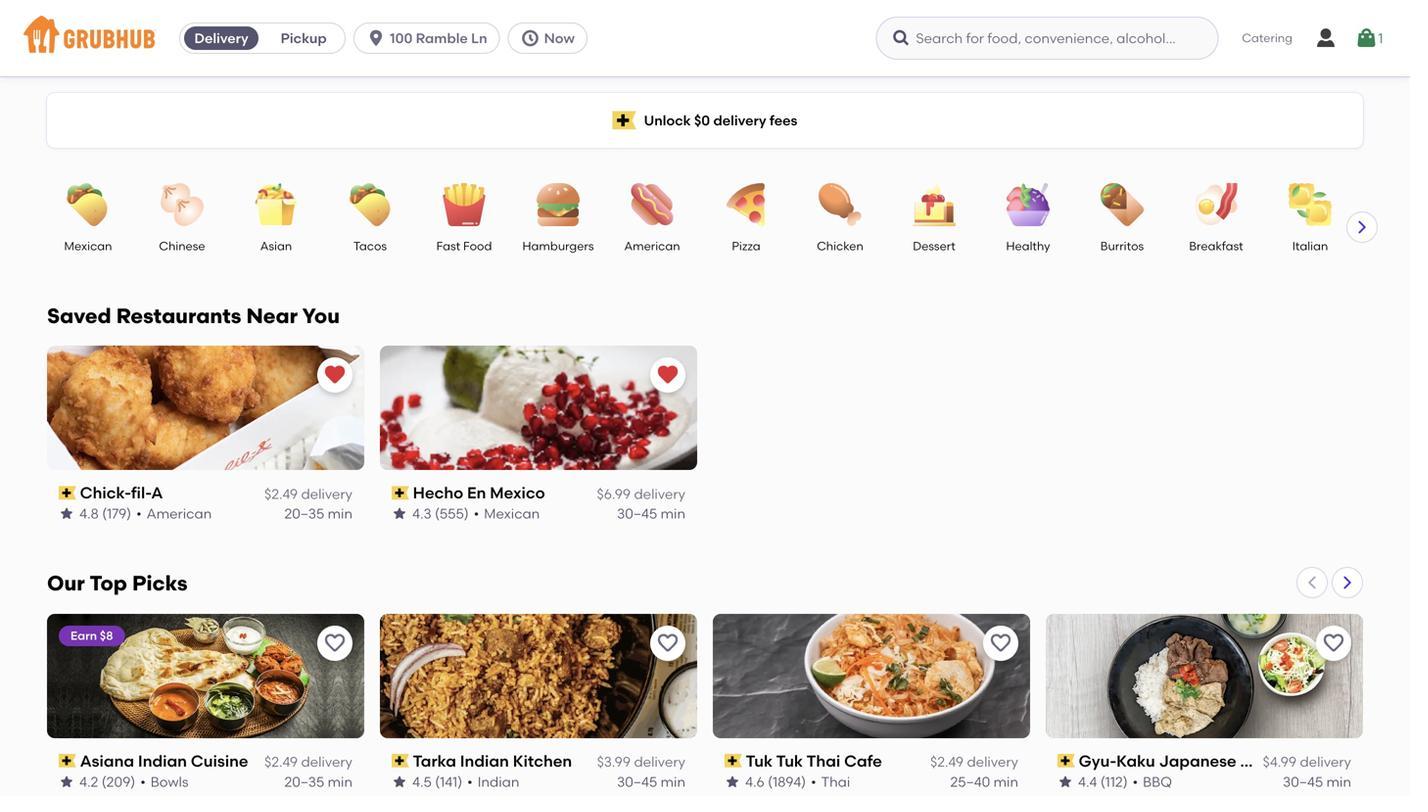 Task type: vqa. For each thing, say whether or not it's contained in the screenshot.


Task type: locate. For each thing, give the bounding box(es) containing it.
1 saved restaurant button from the left
[[317, 357, 353, 393]]

0 horizontal spatial bbq
[[1143, 774, 1172, 790]]

fil-
[[131, 483, 151, 502]]

2 tuk from the left
[[776, 752, 803, 771]]

4.8
[[79, 505, 99, 522]]

grubhub plus flag logo image
[[613, 111, 636, 130]]

30–45 for tarka indian kitchen
[[617, 774, 657, 790]]

0 vertical spatial mexican
[[64, 239, 112, 253]]

chick-fil-a logo image
[[47, 346, 364, 470]]

subscription pass image left asiana
[[59, 754, 76, 768]]

subscription pass image left hecho
[[392, 486, 409, 500]]

• for asiana
[[140, 774, 146, 790]]

asiana indian cuisine logo image
[[47, 614, 364, 738]]

subscription pass image
[[59, 486, 76, 500], [59, 754, 76, 768], [392, 754, 409, 768], [725, 754, 742, 768]]

1 horizontal spatial subscription pass image
[[1058, 754, 1075, 768]]

save this restaurant image
[[656, 632, 680, 655], [989, 632, 1013, 655]]

chinese image
[[148, 183, 216, 226]]

picks
[[132, 571, 188, 596]]

20–35 min for tarka indian kitchen
[[285, 774, 353, 790]]

thai down tuk tuk thai cafe
[[821, 774, 850, 790]]

hamburgers image
[[524, 183, 593, 226]]

min left 4.3
[[328, 505, 353, 522]]

4.6 (1894)
[[745, 774, 806, 790]]

1 horizontal spatial tuk
[[776, 752, 803, 771]]

star icon image left 4.8
[[59, 506, 74, 522]]

(179)
[[102, 505, 131, 522]]

1 20–35 min from the top
[[285, 505, 353, 522]]

0 vertical spatial bbq
[[1241, 752, 1275, 771]]

tuk
[[746, 752, 773, 771], [776, 752, 803, 771]]

30–45 down $6.99 delivery
[[617, 505, 657, 522]]

subscription pass image for gyu-kaku japanese bbq
[[1058, 754, 1075, 768]]

healthy
[[1006, 239, 1051, 253]]

1 vertical spatial caret right icon image
[[1340, 575, 1356, 591]]

caret right icon image
[[1355, 219, 1370, 235], [1340, 575, 1356, 591]]

hecho en mexico logo image
[[380, 346, 697, 470]]

• down tuk tuk thai cafe
[[811, 774, 817, 790]]

delivery
[[714, 112, 767, 129], [301, 486, 353, 502], [634, 486, 686, 502], [301, 754, 353, 771], [634, 754, 686, 771], [967, 754, 1019, 771], [1300, 754, 1352, 771]]

pickup
[[281, 30, 327, 47]]

healthy image
[[994, 183, 1063, 226]]

save this restaurant button for gyu-
[[1316, 626, 1352, 661]]

• right (141)
[[467, 774, 473, 790]]

• for hecho
[[474, 505, 479, 522]]

$2.49 delivery
[[265, 486, 353, 502], [265, 754, 353, 771], [931, 754, 1019, 771]]

0 horizontal spatial subscription pass image
[[392, 486, 409, 500]]

1 horizontal spatial american
[[624, 239, 680, 253]]

min for tarka indian kitchen
[[661, 774, 686, 790]]

min down $4.99 delivery
[[1327, 774, 1352, 790]]

star icon image left 4.2 at the left bottom of the page
[[59, 774, 74, 790]]

0 horizontal spatial save this restaurant image
[[323, 632, 347, 655]]

save this restaurant button
[[317, 626, 353, 661], [650, 626, 686, 661], [983, 626, 1019, 661], [1316, 626, 1352, 661]]

30–45 down $3.99 delivery
[[617, 774, 657, 790]]

30–45 min for tarka indian kitchen
[[617, 774, 686, 790]]

pizza image
[[712, 183, 781, 226]]

bbq down gyu-kaku japanese bbq
[[1143, 774, 1172, 790]]

indian
[[138, 752, 187, 771], [460, 752, 509, 771], [478, 774, 519, 790]]

2 20–35 from the top
[[285, 774, 324, 790]]

30–45 min down $6.99 delivery
[[617, 505, 686, 522]]

mexican down mexican image
[[64, 239, 112, 253]]

indian up • indian
[[460, 752, 509, 771]]

4 save this restaurant button from the left
[[1316, 626, 1352, 661]]

1 tuk from the left
[[746, 752, 773, 771]]

top
[[90, 571, 127, 596]]

30–45
[[617, 505, 657, 522], [617, 774, 657, 790], [1283, 774, 1324, 790]]

star icon image
[[59, 506, 74, 522], [392, 506, 407, 522], [59, 774, 74, 790], [392, 774, 407, 790], [725, 774, 740, 790], [1058, 774, 1074, 790]]

catering button
[[1229, 16, 1307, 60]]

1 vertical spatial 20–35 min
[[285, 774, 353, 790]]

• bbq
[[1133, 774, 1172, 790]]

star icon image left 4.3
[[392, 506, 407, 522]]

2 saved restaurant button from the left
[[650, 357, 686, 393]]

star icon image for hecho en mexico
[[392, 506, 407, 522]]

tuk up 4.6
[[746, 752, 773, 771]]

2 20–35 min from the top
[[285, 774, 353, 790]]

indian for kitchen
[[460, 752, 509, 771]]

delivery button
[[180, 23, 263, 54]]

delivery for tarka indian kitchen
[[634, 754, 686, 771]]

min for tuk tuk thai cafe
[[994, 774, 1019, 790]]

thai
[[807, 752, 841, 771], [821, 774, 850, 790]]

indian down tarka indian kitchen in the bottom left of the page
[[478, 774, 519, 790]]

30–45 min down $3.99 delivery
[[617, 774, 686, 790]]

$2.49
[[265, 486, 298, 502], [265, 754, 298, 771], [931, 754, 964, 771]]

1 horizontal spatial saved restaurant button
[[650, 357, 686, 393]]

•
[[136, 505, 142, 522], [474, 505, 479, 522], [140, 774, 146, 790], [467, 774, 473, 790], [811, 774, 817, 790], [1133, 774, 1138, 790]]

thai up • thai on the bottom right of the page
[[807, 752, 841, 771]]

star icon image left 4.6
[[725, 774, 740, 790]]

tarka indian kitchen logo image
[[380, 614, 697, 738]]

100
[[390, 30, 413, 47]]

subscription pass image for tarka indian kitchen
[[392, 754, 409, 768]]

svg image inside "now" button
[[521, 28, 540, 48]]

0 horizontal spatial tuk
[[746, 752, 773, 771]]

tarka indian kitchen
[[413, 752, 572, 771]]

4.5 (141)
[[412, 774, 462, 790]]

2 save this restaurant image from the left
[[1322, 632, 1346, 655]]

tuk up (1894)
[[776, 752, 803, 771]]

1 vertical spatial 20–35
[[285, 774, 324, 790]]

0 vertical spatial subscription pass image
[[392, 486, 409, 500]]

cuisine
[[191, 752, 248, 771]]

30–45 min down $4.99 delivery
[[1283, 774, 1352, 790]]

1 20–35 from the top
[[285, 505, 324, 522]]

subscription pass image left tarka
[[392, 754, 409, 768]]

bbq
[[1241, 752, 1275, 771], [1143, 774, 1172, 790]]

tacos image
[[336, 183, 405, 226]]

subscription pass image left chick-
[[59, 486, 76, 500]]

min right 25–40
[[994, 774, 1019, 790]]

star icon image left 4.5
[[392, 774, 407, 790]]

our top picks
[[47, 571, 188, 596]]

min for hecho en mexico
[[661, 505, 686, 522]]

delivery for hecho en mexico
[[634, 486, 686, 502]]

save this restaurant button for tuk
[[983, 626, 1019, 661]]

indian for cuisine
[[138, 752, 187, 771]]

4.3 (555)
[[412, 505, 469, 522]]

2 save this restaurant button from the left
[[650, 626, 686, 661]]

chick-
[[80, 483, 131, 502]]

svg image
[[1314, 26, 1338, 50], [1355, 26, 1379, 50], [366, 28, 386, 48], [521, 28, 540, 48]]

asian
[[260, 239, 292, 253]]

(141)
[[435, 774, 462, 790]]

saved restaurant button
[[317, 357, 353, 393], [650, 357, 686, 393]]

fast
[[436, 239, 461, 253]]

subscription pass image left tuk tuk thai cafe
[[725, 754, 742, 768]]

2 save this restaurant image from the left
[[989, 632, 1013, 655]]

1 horizontal spatial bbq
[[1241, 752, 1275, 771]]

min left 4.5
[[328, 774, 353, 790]]

chicken
[[817, 239, 864, 253]]

30–45 down $4.99 delivery
[[1283, 774, 1324, 790]]

tuk tuk thai cafe
[[746, 752, 882, 771]]

1
[[1379, 30, 1384, 46]]

a
[[151, 483, 163, 502]]

1 horizontal spatial save this restaurant image
[[1322, 632, 1346, 655]]

american down a
[[147, 505, 212, 522]]

saved restaurants near you
[[47, 304, 340, 329]]

20–35 for chick-fil-a
[[285, 505, 324, 522]]

main navigation navigation
[[0, 0, 1410, 76]]

1 vertical spatial thai
[[821, 774, 850, 790]]

restaurants
[[116, 304, 241, 329]]

star icon image for tuk tuk thai cafe
[[725, 774, 740, 790]]

1 vertical spatial subscription pass image
[[1058, 754, 1075, 768]]

svg image inside the 100 ramble ln button
[[366, 28, 386, 48]]

1 horizontal spatial save this restaurant image
[[989, 632, 1013, 655]]

american
[[624, 239, 680, 253], [147, 505, 212, 522]]

subscription pass image left gyu-
[[1058, 754, 1075, 768]]

1 horizontal spatial mexican
[[484, 505, 540, 522]]

30–45 for hecho en mexico
[[617, 505, 657, 522]]

mexican down mexico
[[484, 505, 540, 522]]

svg image inside 1 button
[[1355, 26, 1379, 50]]

american down american image
[[624, 239, 680, 253]]

saved restaurant button for hecho en mexico
[[650, 357, 686, 393]]

gyu-kaku japanese bbq logo image
[[1046, 614, 1363, 738]]

• down kaku
[[1133, 774, 1138, 790]]

0 vertical spatial 20–35
[[285, 505, 324, 522]]

subscription pass image
[[392, 486, 409, 500], [1058, 754, 1075, 768]]

1 button
[[1355, 21, 1384, 56]]

hecho en mexico
[[413, 483, 545, 502]]

0 vertical spatial caret right icon image
[[1355, 219, 1370, 235]]

now
[[544, 30, 575, 47]]

fast food
[[436, 239, 492, 253]]

mexican
[[64, 239, 112, 253], [484, 505, 540, 522]]

min down $3.99 delivery
[[661, 774, 686, 790]]

3 save this restaurant button from the left
[[983, 626, 1019, 661]]

1 save this restaurant image from the left
[[656, 632, 680, 655]]

unlock $0 delivery fees
[[644, 112, 798, 129]]

• down fil-
[[136, 505, 142, 522]]

hamburgers
[[523, 239, 594, 253]]

0 vertical spatial american
[[624, 239, 680, 253]]

min down $6.99 delivery
[[661, 505, 686, 522]]

min
[[328, 505, 353, 522], [661, 505, 686, 522], [328, 774, 353, 790], [661, 774, 686, 790], [994, 774, 1019, 790], [1327, 774, 1352, 790]]

delivery for gyu-kaku japanese bbq
[[1300, 754, 1352, 771]]

asiana indian cuisine
[[80, 752, 248, 771]]

tuk tuk thai cafe logo image
[[713, 614, 1030, 738]]

save this restaurant image for tuk tuk thai cafe
[[989, 632, 1013, 655]]

star icon image left 4.4
[[1058, 774, 1074, 790]]

bbq right japanese
[[1241, 752, 1275, 771]]

0 vertical spatial 20–35 min
[[285, 505, 353, 522]]

star icon image for tarka indian kitchen
[[392, 774, 407, 790]]

save this restaurant image
[[323, 632, 347, 655], [1322, 632, 1346, 655]]

20–35 min
[[285, 505, 353, 522], [285, 774, 353, 790]]

0 horizontal spatial save this restaurant image
[[656, 632, 680, 655]]

0 horizontal spatial saved restaurant button
[[317, 357, 353, 393]]

indian up '• bowls' at the bottom left of the page
[[138, 752, 187, 771]]

• right (209)
[[140, 774, 146, 790]]

$2.49 delivery for tarka
[[265, 754, 353, 771]]

caret right icon image right the caret left icon
[[1340, 575, 1356, 591]]

0 horizontal spatial american
[[147, 505, 212, 522]]

• down en
[[474, 505, 479, 522]]

caret right icon image right italian image
[[1355, 219, 1370, 235]]



Task type: describe. For each thing, give the bounding box(es) containing it.
$2.49 for tuk tuk thai cafe
[[931, 754, 964, 771]]

dessert image
[[900, 183, 969, 226]]

dessert
[[913, 239, 956, 253]]

• for tuk
[[811, 774, 817, 790]]

subscription pass image for chick-fil-a
[[59, 486, 76, 500]]

near
[[246, 304, 298, 329]]

min for asiana indian cuisine
[[328, 774, 353, 790]]

tarka
[[413, 752, 456, 771]]

ramble
[[416, 30, 468, 47]]

fast food image
[[430, 183, 499, 226]]

pizza
[[732, 239, 761, 253]]

svg image
[[892, 28, 911, 48]]

(1894)
[[768, 774, 806, 790]]

tacos
[[354, 239, 387, 253]]

1 save this restaurant image from the left
[[323, 632, 347, 655]]

chinese
[[159, 239, 205, 253]]

saved restaurant image
[[323, 363, 347, 387]]

30–45 min for hecho en mexico
[[617, 505, 686, 522]]

$8
[[100, 629, 113, 643]]

saved restaurant button for chick-fil-a
[[317, 357, 353, 393]]

pickup button
[[263, 23, 345, 54]]

our
[[47, 571, 85, 596]]

star icon image for chick-fil-a
[[59, 506, 74, 522]]

• indian
[[467, 774, 519, 790]]

4.6
[[745, 774, 765, 790]]

burritos image
[[1088, 183, 1157, 226]]

min for gyu-kaku japanese bbq
[[1327, 774, 1352, 790]]

cafe
[[844, 752, 882, 771]]

subscription pass image for tuk tuk thai cafe
[[725, 754, 742, 768]]

$6.99 delivery
[[597, 486, 686, 502]]

4.5
[[412, 774, 432, 790]]

$2.49 for chick-fil-a
[[265, 486, 298, 502]]

• for chick-
[[136, 505, 142, 522]]

20–35 min for hecho en mexico
[[285, 505, 353, 522]]

ln
[[471, 30, 487, 47]]

• thai
[[811, 774, 850, 790]]

0 vertical spatial thai
[[807, 752, 841, 771]]

asian image
[[242, 183, 310, 226]]

save this restaurant button for tarka
[[650, 626, 686, 661]]

4.2
[[79, 774, 98, 790]]

star icon image for asiana indian cuisine
[[59, 774, 74, 790]]

mexico
[[490, 483, 545, 502]]

svg image for 1
[[1355, 26, 1379, 50]]

chick-fil-a
[[80, 483, 163, 502]]

• bowls
[[140, 774, 189, 790]]

svg image for 100 ramble ln
[[366, 28, 386, 48]]

breakfast
[[1189, 239, 1244, 253]]

• american
[[136, 505, 212, 522]]

delivery for asiana indian cuisine
[[301, 754, 353, 771]]

burritos
[[1101, 239, 1144, 253]]

hecho
[[413, 483, 463, 502]]

4.4 (112)
[[1078, 774, 1128, 790]]

$4.99
[[1263, 754, 1297, 771]]

25–40 min
[[951, 774, 1019, 790]]

4.8 (179)
[[79, 505, 131, 522]]

delivery for tuk tuk thai cafe
[[967, 754, 1019, 771]]

delivery for chick-fil-a
[[301, 486, 353, 502]]

(209)
[[102, 774, 135, 790]]

(112)
[[1101, 774, 1128, 790]]

$2.49 delivery for hecho
[[265, 486, 353, 502]]

unlock
[[644, 112, 691, 129]]

gyu-
[[1079, 752, 1117, 771]]

italian
[[1293, 239, 1328, 253]]

• for gyu-
[[1133, 774, 1138, 790]]

you
[[302, 304, 340, 329]]

1 vertical spatial american
[[147, 505, 212, 522]]

en
[[467, 483, 486, 502]]

Search for food, convenience, alcohol... search field
[[876, 17, 1219, 60]]

food
[[463, 239, 492, 253]]

20–35 for asiana indian cuisine
[[285, 774, 324, 790]]

$4.99 delivery
[[1263, 754, 1352, 771]]

subscription pass image for asiana indian cuisine
[[59, 754, 76, 768]]

asiana
[[80, 752, 134, 771]]

min for chick-fil-a
[[328, 505, 353, 522]]

save this restaurant image for tarka indian kitchen
[[656, 632, 680, 655]]

$6.99
[[597, 486, 631, 502]]

1 save this restaurant button from the left
[[317, 626, 353, 661]]

100 ramble ln button
[[354, 23, 508, 54]]

30–45 min for gyu-kaku japanese bbq
[[1283, 774, 1352, 790]]

30–45 for gyu-kaku japanese bbq
[[1283, 774, 1324, 790]]

japanese
[[1159, 752, 1237, 771]]

kaku
[[1117, 752, 1156, 771]]

star icon image for gyu-kaku japanese bbq
[[1058, 774, 1074, 790]]

$3.99 delivery
[[597, 754, 686, 771]]

1 vertical spatial mexican
[[484, 505, 540, 522]]

4.2 (209)
[[79, 774, 135, 790]]

earn $8
[[71, 629, 113, 643]]

• mexican
[[474, 505, 540, 522]]

• for tarka
[[467, 774, 473, 790]]

0 horizontal spatial mexican
[[64, 239, 112, 253]]

4.3
[[412, 505, 432, 522]]

bowls
[[151, 774, 189, 790]]

4.4
[[1078, 774, 1098, 790]]

chicken image
[[806, 183, 875, 226]]

earn
[[71, 629, 97, 643]]

breakfast image
[[1182, 183, 1251, 226]]

svg image for now
[[521, 28, 540, 48]]

$2.49 for asiana indian cuisine
[[265, 754, 298, 771]]

$0
[[694, 112, 710, 129]]

25–40
[[951, 774, 991, 790]]

now button
[[508, 23, 595, 54]]

fees
[[770, 112, 798, 129]]

(555)
[[435, 505, 469, 522]]

subscription pass image for hecho en mexico
[[392, 486, 409, 500]]

saved restaurant image
[[656, 363, 680, 387]]

catering
[[1242, 31, 1293, 45]]

100 ramble ln
[[390, 30, 487, 47]]

saved
[[47, 304, 111, 329]]

$3.99
[[597, 754, 631, 771]]

gyu-kaku japanese bbq
[[1079, 752, 1275, 771]]

italian image
[[1276, 183, 1345, 226]]

caret left icon image
[[1305, 575, 1320, 591]]

1 vertical spatial bbq
[[1143, 774, 1172, 790]]

american image
[[618, 183, 687, 226]]

kitchen
[[513, 752, 572, 771]]

delivery
[[194, 30, 249, 47]]

mexican image
[[54, 183, 122, 226]]



